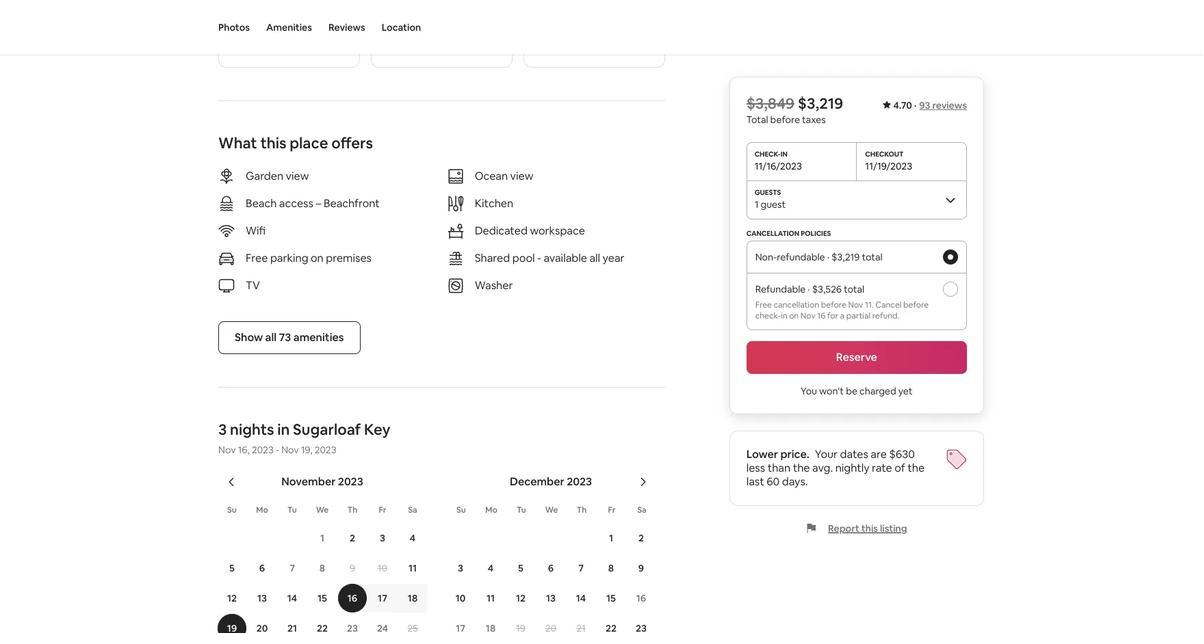 Task type: locate. For each thing, give the bounding box(es) containing it.
1 vertical spatial on
[[789, 311, 799, 322]]

free down refundable
[[756, 300, 772, 311]]

1 horizontal spatial in
[[781, 311, 788, 322]]

1 14 from the left
[[287, 593, 297, 605]]

this left 'listing'
[[862, 523, 878, 535]]

2 8 button from the left
[[596, 554, 626, 583]]

on right "parking" at the top left
[[311, 251, 324, 265]]

before right cancel
[[904, 300, 929, 311]]

less
[[747, 461, 766, 476]]

sugarloaf
[[293, 420, 361, 439]]

washer
[[475, 278, 513, 293]]

location button
[[382, 0, 421, 55]]

check-
[[756, 311, 781, 322]]

0 vertical spatial 3 button
[[368, 524, 398, 553]]

1 horizontal spatial 2 button
[[626, 524, 657, 553]]

2 view from the left
[[510, 169, 534, 183]]

2 1 button from the left
[[596, 524, 626, 553]]

15
[[318, 593, 327, 605], [607, 593, 616, 605]]

1 vertical spatial 10
[[456, 593, 466, 605]]

-
[[537, 251, 542, 265], [276, 444, 279, 456]]

0 horizontal spatial 5
[[229, 562, 235, 575]]

1 7 from the left
[[290, 562, 295, 575]]

1 13 button from the left
[[247, 584, 277, 613]]

2 13 from the left
[[546, 593, 556, 605]]

0 horizontal spatial 5 button
[[217, 554, 247, 583]]

2 the from the left
[[908, 461, 925, 476]]

0 horizontal spatial 11
[[409, 562, 417, 575]]

bed, right "king"
[[415, 24, 435, 36]]

0 horizontal spatial free
[[246, 251, 268, 265]]

all left 73 at the left of the page
[[265, 330, 277, 345]]

reviews
[[329, 21, 365, 34]]

6 button
[[247, 554, 277, 583], [536, 554, 566, 583]]

1 horizontal spatial on
[[789, 311, 799, 322]]

0 horizontal spatial 3 button
[[368, 524, 398, 553]]

1 horizontal spatial we
[[545, 505, 558, 516]]

2 horizontal spatial 16
[[818, 311, 826, 322]]

in inside 3 nights in sugarloaf key nov 16, 2023 - nov 19, 2023
[[277, 420, 290, 439]]

1 tu from the left
[[288, 505, 297, 516]]

0 horizontal spatial ·
[[808, 283, 810, 296]]

1 8 from the left
[[320, 562, 325, 575]]

1 horizontal spatial the
[[908, 461, 925, 476]]

2 vertical spatial ·
[[808, 283, 810, 296]]

2 12 button from the left
[[506, 584, 536, 613]]

2023 right november
[[338, 475, 363, 489]]

0 horizontal spatial view
[[286, 169, 309, 183]]

bed, inside 1 queen bed, 3 single beds
[[272, 24, 291, 36]]

non-refundable · $3,219 total
[[756, 251, 883, 264]]

11.
[[865, 300, 874, 311]]

total
[[747, 114, 769, 126]]

shared pool - available all year
[[475, 251, 625, 265]]

dedicated
[[475, 224, 528, 238]]

13
[[257, 593, 267, 605], [546, 593, 556, 605]]

1 the from the left
[[793, 461, 810, 476]]

beds
[[236, 37, 257, 50]]

show all 73 amenities button
[[218, 321, 360, 354]]

2 6 button from the left
[[536, 554, 566, 583]]

nov left 16,
[[218, 444, 236, 456]]

10 right 18 button
[[456, 593, 466, 605]]

2 14 button from the left
[[566, 584, 596, 613]]

1 view from the left
[[286, 169, 309, 183]]

1 horizontal spatial bed,
[[415, 24, 435, 36]]

0 horizontal spatial 13
[[257, 593, 267, 605]]

1 horizontal spatial 10
[[456, 593, 466, 605]]

nov left 11.
[[849, 300, 864, 311]]

1 horizontal spatial 15 button
[[596, 584, 626, 613]]

1 horizontal spatial fr
[[608, 505, 616, 516]]

18 button
[[398, 584, 428, 613]]

the
[[793, 461, 810, 476], [908, 461, 925, 476]]

the left avg. on the bottom
[[793, 461, 810, 476]]

1 horizontal spatial 14
[[576, 593, 586, 605]]

0 horizontal spatial su
[[227, 505, 237, 516]]

12
[[227, 593, 237, 605], [516, 593, 526, 605]]

we down november 2023
[[316, 505, 329, 516]]

1 bed, from the left
[[272, 24, 291, 36]]

1 horizontal spatial all
[[590, 251, 600, 265]]

0 vertical spatial 10 button
[[368, 554, 398, 583]]

2 horizontal spatial ·
[[914, 99, 917, 112]]

1 vertical spatial 4 button
[[476, 554, 506, 583]]

None radio
[[943, 250, 958, 265]]

1 12 from the left
[[227, 593, 237, 605]]

3 inside 1 queen bed, 3 single beds
[[293, 24, 299, 36]]

2 7 from the left
[[579, 562, 584, 575]]

view right ocean
[[510, 169, 534, 183]]

your dates are $630 less than the avg. nightly rate of the last 60 days.
[[747, 448, 925, 490]]

0 vertical spatial 4
[[410, 532, 416, 545]]

tu down november
[[288, 505, 297, 516]]

$3,219 inside $3,849 $3,219 total before taxes
[[798, 94, 844, 113]]

1 horizontal spatial 7
[[579, 562, 584, 575]]

1 horizontal spatial su
[[457, 505, 466, 516]]

11 button
[[398, 554, 428, 583], [476, 584, 506, 613]]

2 12 from the left
[[516, 593, 526, 605]]

10 button
[[368, 554, 398, 583], [446, 584, 476, 613]]

1 horizontal spatial -
[[537, 251, 542, 265]]

on right the check-
[[789, 311, 799, 322]]

1 2 button from the left
[[338, 524, 368, 553]]

7
[[290, 562, 295, 575], [579, 562, 584, 575]]

0 horizontal spatial 7 button
[[277, 554, 307, 583]]

1 horizontal spatial 12 button
[[506, 584, 536, 613]]

1 5 from the left
[[229, 562, 235, 575]]

1 horizontal spatial th
[[577, 505, 587, 516]]

parking
[[270, 251, 308, 265]]

1 vertical spatial 4
[[488, 562, 494, 575]]

8 button
[[307, 554, 338, 583], [596, 554, 626, 583]]

in down refundable
[[781, 311, 788, 322]]

1 button for december 2023
[[596, 524, 626, 553]]

1 horizontal spatial 6
[[548, 562, 554, 575]]

0 horizontal spatial fr
[[379, 505, 386, 516]]

12 button
[[217, 584, 247, 613], [506, 584, 536, 613]]

than
[[768, 461, 791, 476]]

nov left for
[[801, 311, 816, 322]]

su
[[227, 505, 237, 516], [457, 505, 466, 516]]

1 2 from the left
[[350, 532, 355, 545]]

2 su from the left
[[457, 505, 466, 516]]

0 horizontal spatial we
[[316, 505, 329, 516]]

all left year
[[590, 251, 600, 265]]

1 horizontal spatial 7 button
[[566, 554, 596, 583]]

2 2 button from the left
[[626, 524, 657, 553]]

reserve button
[[747, 342, 967, 374]]

1 horizontal spatial 5
[[518, 562, 524, 575]]

14 button
[[277, 584, 307, 613], [566, 584, 596, 613]]

12 for second 12 button from the right
[[227, 593, 237, 605]]

2 sa from the left
[[638, 505, 647, 516]]

amenities button
[[266, 0, 312, 55]]

nov left 19,
[[281, 444, 299, 456]]

calendar application
[[202, 460, 1126, 634]]

0 horizontal spatial the
[[793, 461, 810, 476]]

in
[[781, 311, 788, 322], [277, 420, 290, 439]]

1 vertical spatial -
[[276, 444, 279, 456]]

0 horizontal spatial 12
[[227, 593, 237, 605]]

0 horizontal spatial 9 button
[[338, 554, 368, 583]]

before
[[771, 114, 800, 126], [821, 300, 847, 311], [904, 300, 929, 311]]

0 horizontal spatial 11 button
[[398, 554, 428, 583]]

2 th from the left
[[577, 505, 587, 516]]

0 horizontal spatial 2
[[350, 532, 355, 545]]

total
[[862, 251, 883, 264], [844, 283, 865, 296]]

1 button for november 2023
[[307, 524, 338, 553]]

2 14 from the left
[[576, 593, 586, 605]]

bed
[[478, 24, 495, 36]]

non-
[[756, 251, 777, 264]]

1 13 from the left
[[257, 593, 267, 605]]

1 fr from the left
[[379, 505, 386, 516]]

reviews
[[933, 99, 967, 112]]

0 vertical spatial ·
[[914, 99, 917, 112]]

1 6 button from the left
[[247, 554, 277, 583]]

view up access
[[286, 169, 309, 183]]

1 horizontal spatial 9 button
[[626, 554, 657, 583]]

13 button
[[247, 584, 277, 613], [536, 584, 566, 613]]

place
[[290, 133, 328, 152]]

1 vertical spatial 11 button
[[476, 584, 506, 613]]

2 bed, from the left
[[415, 24, 435, 36]]

15 button
[[307, 584, 338, 613], [596, 584, 626, 613]]

2 16 button from the left
[[626, 584, 657, 613]]

december 2023
[[510, 475, 592, 489]]

rate
[[872, 461, 893, 476]]

before down $3,526 at the top
[[821, 300, 847, 311]]

0 horizontal spatial all
[[265, 330, 277, 345]]

in right the nights
[[277, 420, 290, 439]]

1 horizontal spatial 2
[[639, 532, 644, 545]]

·
[[914, 99, 917, 112], [827, 251, 830, 264], [808, 283, 810, 296]]

th down november 2023
[[348, 505, 358, 516]]

2 horizontal spatial before
[[904, 300, 929, 311]]

before inside $3,849 $3,219 total before taxes
[[771, 114, 800, 126]]

0 horizontal spatial 16 button
[[338, 584, 368, 613]]

· left 93
[[914, 99, 917, 112]]

0 vertical spatial this
[[260, 133, 287, 152]]

2023 right 16,
[[252, 444, 274, 456]]

total up 11.
[[862, 251, 883, 264]]

4.70 · 93 reviews
[[894, 99, 967, 112]]

0 horizontal spatial mo
[[256, 505, 268, 516]]

days.
[[782, 475, 808, 490]]

10
[[378, 562, 388, 575], [456, 593, 466, 605]]

1 horizontal spatial free
[[756, 300, 772, 311]]

1 horizontal spatial 16
[[637, 593, 646, 605]]

16 button
[[338, 584, 368, 613], [626, 584, 657, 613]]

year
[[603, 251, 625, 265]]

cancel
[[876, 300, 902, 311]]

2 13 button from the left
[[536, 584, 566, 613]]

1 su from the left
[[227, 505, 237, 516]]

10 for the leftmost the 10 button
[[378, 562, 388, 575]]

1 horizontal spatial 15
[[607, 593, 616, 605]]

10 up 17
[[378, 562, 388, 575]]

2 button
[[338, 524, 368, 553], [626, 524, 657, 553]]

nov
[[849, 300, 864, 311], [801, 311, 816, 322], [218, 444, 236, 456], [281, 444, 299, 456]]

1 horizontal spatial mo
[[486, 505, 498, 516]]

· inside refundable · $3,526 total free cancellation before nov 11. cancel before check-in on nov 16 for a partial refund.
[[808, 283, 810, 296]]

2 15 from the left
[[607, 593, 616, 605]]

free down wifi
[[246, 251, 268, 265]]

2 2 from the left
[[639, 532, 644, 545]]

1 th from the left
[[348, 505, 358, 516]]

4
[[410, 532, 416, 545], [488, 562, 494, 575]]

all
[[590, 251, 600, 265], [265, 330, 277, 345]]

0 horizontal spatial this
[[260, 133, 287, 152]]

$3,219 up $3,526 at the top
[[832, 251, 860, 264]]

1 horizontal spatial tu
[[517, 505, 526, 516]]

10 button up 17 button at left
[[368, 554, 398, 583]]

bed, right queen
[[272, 24, 291, 36]]

on inside refundable · $3,526 total free cancellation before nov 11. cancel before check-in on nov 16 for a partial refund.
[[789, 311, 799, 322]]

2 8 from the left
[[609, 562, 614, 575]]

4.70
[[894, 99, 912, 112]]

th down 'december 2023'
[[577, 505, 587, 516]]

0 horizontal spatial 15
[[318, 593, 327, 605]]

1 horizontal spatial 8
[[609, 562, 614, 575]]

2023 right december
[[567, 475, 592, 489]]

2 9 from the left
[[639, 562, 644, 575]]

this for report
[[862, 523, 878, 535]]

2 button for december 2023
[[626, 524, 657, 553]]

1 vertical spatial 11
[[487, 593, 495, 605]]

this up garden view
[[260, 133, 287, 152]]

13 for first 13 button from the right
[[546, 593, 556, 605]]

1 6 from the left
[[259, 562, 265, 575]]

0 horizontal spatial sa
[[408, 505, 417, 516]]

0 horizontal spatial before
[[771, 114, 800, 126]]

listing
[[880, 523, 908, 535]]

0 horizontal spatial 10
[[378, 562, 388, 575]]

fr
[[379, 505, 386, 516], [608, 505, 616, 516]]

0 vertical spatial in
[[781, 311, 788, 322]]

0 horizontal spatial 6
[[259, 562, 265, 575]]

- right pool
[[537, 251, 542, 265]]

1 1 button from the left
[[307, 524, 338, 553]]

16,
[[238, 444, 250, 456]]

toddler
[[443, 24, 476, 36]]

1 vertical spatial 10 button
[[446, 584, 476, 613]]

1 horizontal spatial 16 button
[[626, 584, 657, 613]]

1 15 from the left
[[318, 593, 327, 605]]

1 horizontal spatial 11 button
[[476, 584, 506, 613]]

3
[[293, 24, 299, 36], [218, 420, 227, 439], [380, 532, 385, 545], [458, 562, 463, 575]]

0 horizontal spatial 4 button
[[398, 524, 428, 553]]

avg.
[[813, 461, 833, 476]]

sa
[[408, 505, 417, 516], [638, 505, 647, 516]]

charged
[[860, 385, 897, 398]]

60
[[767, 475, 780, 490]]

1 horizontal spatial 4
[[488, 562, 494, 575]]

5 button
[[217, 554, 247, 583], [506, 554, 536, 583]]

0 horizontal spatial tu
[[288, 505, 297, 516]]

free parking on premises
[[246, 251, 372, 265]]

1 king bed, 1 toddler bed
[[388, 24, 495, 36]]

None radio
[[943, 282, 958, 297]]

· down policies
[[827, 251, 830, 264]]

a
[[840, 311, 845, 322]]

0 horizontal spatial 9
[[350, 562, 355, 575]]

1 horizontal spatial 14 button
[[566, 584, 596, 613]]

0 horizontal spatial 12 button
[[217, 584, 247, 613]]

1 8 button from the left
[[307, 554, 338, 583]]

0 vertical spatial $3,219
[[798, 94, 844, 113]]

1 vertical spatial this
[[862, 523, 878, 535]]

we down 'december 2023'
[[545, 505, 558, 516]]

total up partial in the right of the page
[[844, 283, 865, 296]]

0 horizontal spatial in
[[277, 420, 290, 439]]

10 button right 18 button
[[446, 584, 476, 613]]

1 horizontal spatial 3 button
[[446, 554, 476, 583]]

premises
[[326, 251, 372, 265]]

8 for 1st the 8 button from the left
[[320, 562, 325, 575]]

dates
[[840, 448, 869, 462]]

1 vertical spatial all
[[265, 330, 277, 345]]

show all 73 amenities
[[235, 330, 344, 345]]

- left 19,
[[276, 444, 279, 456]]

0 horizontal spatial 14 button
[[277, 584, 307, 613]]

1 horizontal spatial 10 button
[[446, 584, 476, 613]]

before down $3,849
[[771, 114, 800, 126]]

2 15 button from the left
[[596, 584, 626, 613]]

· left $3,526 at the top
[[808, 283, 810, 296]]

1 horizontal spatial view
[[510, 169, 534, 183]]

1 horizontal spatial 5 button
[[506, 554, 536, 583]]

garden view
[[246, 169, 309, 183]]

bed,
[[272, 24, 291, 36], [415, 24, 435, 36]]

the right of
[[908, 461, 925, 476]]

9 for 1st 9 button from left
[[350, 562, 355, 575]]

$3,219 up taxes
[[798, 94, 844, 113]]

tu down december
[[517, 505, 526, 516]]

2 5 button from the left
[[506, 554, 536, 583]]

9 button
[[338, 554, 368, 583], [626, 554, 657, 583]]

bed, for 3
[[272, 24, 291, 36]]

1 horizontal spatial 13 button
[[536, 584, 566, 613]]

16 for first '16' button from right
[[637, 593, 646, 605]]

1 button
[[307, 524, 338, 553], [596, 524, 626, 553]]

13 for first 13 button from left
[[257, 593, 267, 605]]

november 2023
[[282, 475, 363, 489]]

1 9 from the left
[[350, 562, 355, 575]]

location
[[382, 21, 421, 34]]

2 6 from the left
[[548, 562, 554, 575]]



Task type: describe. For each thing, give the bounding box(es) containing it.
1 mo from the left
[[256, 505, 268, 516]]

0 horizontal spatial 10 button
[[368, 554, 398, 583]]

1 vertical spatial 3 button
[[446, 554, 476, 583]]

1 15 button from the left
[[307, 584, 338, 613]]

policies
[[801, 229, 831, 238]]

garden
[[246, 169, 284, 183]]

shared
[[475, 251, 510, 265]]

1 12 button from the left
[[217, 584, 247, 613]]

–
[[316, 196, 321, 211]]

all inside "button"
[[265, 330, 277, 345]]

1 vertical spatial $3,219
[[832, 251, 860, 264]]

reserve
[[836, 351, 878, 365]]

- inside 3 nights in sugarloaf key nov 16, 2023 - nov 19, 2023
[[276, 444, 279, 456]]

10 for the 10 button to the right
[[456, 593, 466, 605]]

report this listing button
[[806, 523, 908, 535]]

0 vertical spatial total
[[862, 251, 883, 264]]

2 5 from the left
[[518, 562, 524, 575]]

report this listing
[[828, 523, 908, 535]]

bed, for 1
[[415, 24, 435, 36]]

1 horizontal spatial ·
[[827, 251, 830, 264]]

2 for november 2023
[[350, 532, 355, 545]]

$3,526
[[812, 283, 842, 296]]

last
[[747, 475, 765, 490]]

1 horizontal spatial 11
[[487, 593, 495, 605]]

won't
[[819, 385, 844, 398]]

be
[[846, 385, 858, 398]]

are
[[871, 448, 887, 462]]

queen
[[242, 24, 269, 36]]

free inside refundable · $3,526 total free cancellation before nov 11. cancel before check-in on nov 16 for a partial refund.
[[756, 300, 772, 311]]

access
[[279, 196, 313, 211]]

2 fr from the left
[[608, 505, 616, 516]]

guest
[[761, 199, 786, 211]]

2 button for november 2023
[[338, 524, 368, 553]]

you
[[801, 385, 817, 398]]

17 button
[[368, 584, 398, 613]]

report
[[828, 523, 860, 535]]

refundable
[[756, 283, 806, 296]]

offers
[[332, 133, 373, 152]]

1 queen bed, 3 single beds
[[236, 24, 326, 50]]

cancellation
[[774, 300, 820, 311]]

show
[[235, 330, 263, 345]]

· for 93
[[914, 99, 917, 112]]

photos button
[[218, 0, 250, 55]]

93 reviews button
[[920, 99, 967, 112]]

2 we from the left
[[545, 505, 558, 516]]

16 inside refundable · $3,526 total free cancellation before nov 11. cancel before check-in on nov 16 for a partial refund.
[[818, 311, 826, 322]]

9 for first 9 button from the right
[[639, 562, 644, 575]]

what
[[218, 133, 257, 152]]

1 guest button
[[747, 181, 967, 219]]

1 we from the left
[[316, 505, 329, 516]]

1 guest
[[755, 199, 786, 211]]

ocean
[[475, 169, 508, 183]]

6 for second 6 button
[[548, 562, 554, 575]]

0 vertical spatial free
[[246, 251, 268, 265]]

16 for first '16' button
[[348, 593, 357, 605]]

tv
[[246, 278, 260, 293]]

view for garden view
[[286, 169, 309, 183]]

2 tu from the left
[[517, 505, 526, 516]]

1 horizontal spatial 4 button
[[476, 554, 506, 583]]

1 horizontal spatial before
[[821, 300, 847, 311]]

this for what
[[260, 133, 287, 152]]

1 inside 1 queen bed, 3 single beds
[[236, 24, 239, 36]]

8 for second the 8 button from left
[[609, 562, 614, 575]]

11/16/2023
[[755, 160, 802, 173]]

$3,849 $3,219 total before taxes
[[747, 94, 844, 126]]

yet
[[899, 385, 913, 398]]

king
[[394, 24, 413, 36]]

73
[[279, 330, 291, 345]]

3 inside 3 nights in sugarloaf key nov 16, 2023 - nov 19, 2023
[[218, 420, 227, 439]]

18
[[408, 593, 418, 605]]

cancellation policies
[[747, 229, 831, 238]]

1 14 button from the left
[[277, 584, 307, 613]]

12 for 1st 12 button from the right
[[516, 593, 526, 605]]

what this place offers
[[218, 133, 373, 152]]

dedicated workspace
[[475, 224, 585, 238]]

1 inside "dropdown button"
[[755, 199, 759, 211]]

in inside refundable · $3,526 total free cancellation before nov 11. cancel before check-in on nov 16 for a partial refund.
[[781, 311, 788, 322]]

you won't be charged yet
[[801, 385, 913, 398]]

pool
[[513, 251, 535, 265]]

photos
[[218, 21, 250, 34]]

of
[[895, 461, 906, 476]]

refundable
[[777, 251, 825, 264]]

reviews button
[[329, 0, 365, 55]]

price.
[[781, 448, 810, 462]]

0 vertical spatial 11 button
[[398, 554, 428, 583]]

key
[[364, 420, 391, 439]]

93
[[920, 99, 931, 112]]

1 16 button from the left
[[338, 584, 368, 613]]

your
[[815, 448, 838, 462]]

kitchen
[[475, 196, 514, 211]]

beachfront
[[324, 196, 380, 211]]

workspace
[[530, 224, 585, 238]]

0 vertical spatial all
[[590, 251, 600, 265]]

0 vertical spatial 11
[[409, 562, 417, 575]]

1 9 button from the left
[[338, 554, 368, 583]]

0 vertical spatial on
[[311, 251, 324, 265]]

november
[[282, 475, 336, 489]]

11/19/2023
[[866, 160, 913, 173]]

19,
[[301, 444, 313, 456]]

nightly
[[836, 461, 870, 476]]

wifi
[[246, 224, 266, 238]]

view for ocean view
[[510, 169, 534, 183]]

beach access – beachfront
[[246, 196, 380, 211]]

6 for first 6 button from left
[[259, 562, 265, 575]]

2023 right 19,
[[315, 444, 337, 456]]

$3,849
[[747, 94, 795, 113]]

total inside refundable · $3,526 total free cancellation before nov 11. cancel before check-in on nov 16 for a partial refund.
[[844, 283, 865, 296]]

3 nights in sugarloaf key nov 16, 2023 - nov 19, 2023
[[218, 420, 391, 456]]

· for $3,526
[[808, 283, 810, 296]]

2 7 button from the left
[[566, 554, 596, 583]]

beach
[[246, 196, 277, 211]]

1 sa from the left
[[408, 505, 417, 516]]

single
[[301, 24, 326, 36]]

available
[[544, 251, 587, 265]]

1 5 button from the left
[[217, 554, 247, 583]]

1 7 button from the left
[[277, 554, 307, 583]]

2 for december 2023
[[639, 532, 644, 545]]

partial
[[847, 311, 871, 322]]

ocean view
[[475, 169, 534, 183]]

lower
[[747, 448, 778, 462]]

nights
[[230, 420, 274, 439]]

2 mo from the left
[[486, 505, 498, 516]]

lower price.
[[747, 448, 810, 462]]

amenities
[[294, 330, 344, 345]]

2 9 button from the left
[[626, 554, 657, 583]]

taxes
[[802, 114, 826, 126]]



Task type: vqa. For each thing, say whether or not it's contained in the screenshot.
2nd 16 button from the right
yes



